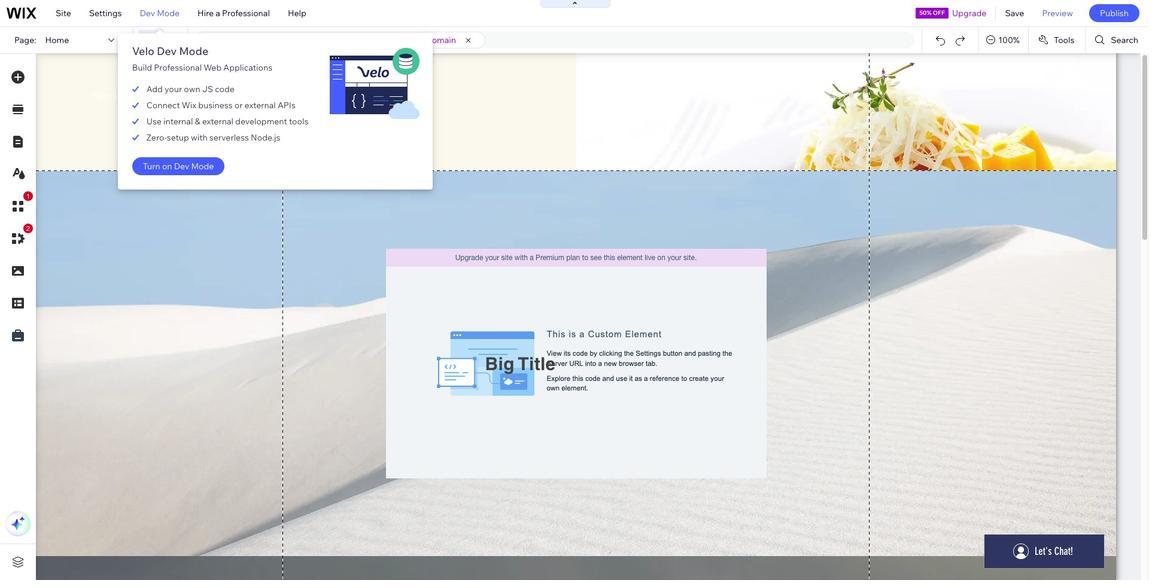 Task type: vqa. For each thing, say whether or not it's contained in the screenshot.
the Site
yes



Task type: locate. For each thing, give the bounding box(es) containing it.
connect your domain
[[371, 35, 456, 45]]

site
[[56, 8, 71, 19]]

1 vertical spatial mode
[[179, 44, 209, 58]]

velo dev mode build professional web applications
[[132, 44, 272, 73]]

connect down add
[[147, 100, 180, 111]]

1 vertical spatial professional
[[154, 62, 202, 73]]

dev up velo
[[140, 8, 155, 19]]

0 horizontal spatial professional
[[154, 62, 202, 73]]

0 vertical spatial mode
[[157, 8, 180, 19]]

preview button
[[1033, 0, 1082, 26]]

zero-setup with serverless node.js
[[147, 132, 280, 143]]

settings
[[89, 8, 122, 19]]

mode
[[157, 8, 180, 19], [179, 44, 209, 58], [191, 161, 214, 172]]

1
[[26, 193, 30, 200]]

apis
[[278, 100, 296, 111]]

dev right velo
[[157, 44, 177, 58]]

external down business
[[202, 116, 233, 127]]

tools button
[[1029, 27, 1086, 53]]

connect left your
[[371, 35, 405, 45]]

mode inside velo dev mode build professional web applications
[[179, 44, 209, 58]]

2 vertical spatial dev
[[174, 161, 189, 172]]

upgrade
[[952, 8, 987, 19]]

your
[[165, 84, 182, 95]]

0 vertical spatial dev
[[140, 8, 155, 19]]

0 horizontal spatial connect
[[147, 100, 180, 111]]

professional inside velo dev mode build professional web applications
[[154, 62, 202, 73]]

external up "development"
[[245, 100, 276, 111]]

your
[[406, 35, 424, 45]]

external
[[245, 100, 276, 111], [202, 116, 233, 127]]

search button
[[1086, 27, 1149, 53]]

professional
[[222, 8, 270, 19], [154, 62, 202, 73]]

tools
[[289, 116, 308, 127]]

publish button
[[1089, 4, 1140, 22]]

connect
[[371, 35, 405, 45], [147, 100, 180, 111]]

add your own js code
[[147, 84, 235, 95]]

code
[[215, 84, 235, 95]]

1 horizontal spatial external
[[245, 100, 276, 111]]

dev right on
[[174, 161, 189, 172]]

mode inside button
[[191, 161, 214, 172]]

add
[[147, 84, 163, 95]]

on
[[162, 161, 172, 172]]

use internal & external development tools
[[147, 116, 308, 127]]

1 horizontal spatial professional
[[222, 8, 270, 19]]

internal
[[163, 116, 193, 127]]

2 vertical spatial mode
[[191, 161, 214, 172]]

off
[[933, 9, 945, 17]]

hire
[[198, 8, 214, 19]]

professional right 'a'
[[222, 8, 270, 19]]

mode up the web
[[179, 44, 209, 58]]

0 vertical spatial connect
[[371, 35, 405, 45]]

50%
[[920, 9, 932, 17]]

1 vertical spatial connect
[[147, 100, 180, 111]]

development
[[235, 116, 287, 127]]

0 horizontal spatial external
[[202, 116, 233, 127]]

publish
[[1100, 8, 1129, 19]]

mode down with
[[191, 161, 214, 172]]

preview
[[1042, 8, 1073, 19]]

100% button
[[979, 27, 1028, 53]]

dev
[[140, 8, 155, 19], [157, 44, 177, 58], [174, 161, 189, 172]]

professional up your
[[154, 62, 202, 73]]

dev inside button
[[174, 161, 189, 172]]

0 vertical spatial external
[[245, 100, 276, 111]]

domain
[[426, 35, 456, 45]]

1 vertical spatial dev
[[157, 44, 177, 58]]

1 horizontal spatial connect
[[371, 35, 405, 45]]

mode left hire
[[157, 8, 180, 19]]

50% off
[[920, 9, 945, 17]]

dev mode
[[140, 8, 180, 19]]

or
[[235, 100, 243, 111]]



Task type: describe. For each thing, give the bounding box(es) containing it.
turn on dev mode button
[[132, 157, 225, 175]]

home
[[45, 35, 69, 45]]

wix
[[182, 100, 196, 111]]

business
[[198, 100, 233, 111]]

1 button
[[5, 192, 33, 219]]

dev inside velo dev mode build professional web applications
[[157, 44, 177, 58]]

connect for connect wix business or external apis
[[147, 100, 180, 111]]

1 vertical spatial external
[[202, 116, 233, 127]]

a
[[216, 8, 220, 19]]

turn
[[143, 161, 160, 172]]

node.js
[[251, 132, 280, 143]]

own
[[184, 84, 200, 95]]

applications
[[223, 62, 272, 73]]

connect for connect your domain
[[371, 35, 405, 45]]

0 vertical spatial professional
[[222, 8, 270, 19]]

2
[[26, 225, 30, 232]]

save
[[1005, 8, 1024, 19]]

velo
[[132, 44, 154, 58]]

zero-
[[147, 132, 167, 143]]

js
[[202, 84, 213, 95]]

use
[[147, 116, 162, 127]]

100%
[[999, 35, 1020, 45]]

build
[[132, 62, 152, 73]]

save button
[[996, 0, 1033, 26]]

help
[[288, 8, 306, 19]]

web
[[204, 62, 222, 73]]

search
[[1111, 35, 1139, 45]]

connect wix business or external apis
[[147, 100, 296, 111]]

setup
[[167, 132, 189, 143]]

turn on dev mode
[[143, 161, 214, 172]]

2 button
[[5, 224, 33, 251]]

with
[[191, 132, 208, 143]]

serverless
[[209, 132, 249, 143]]

&
[[195, 116, 200, 127]]

hire a professional
[[198, 8, 270, 19]]

tools
[[1054, 35, 1075, 45]]



